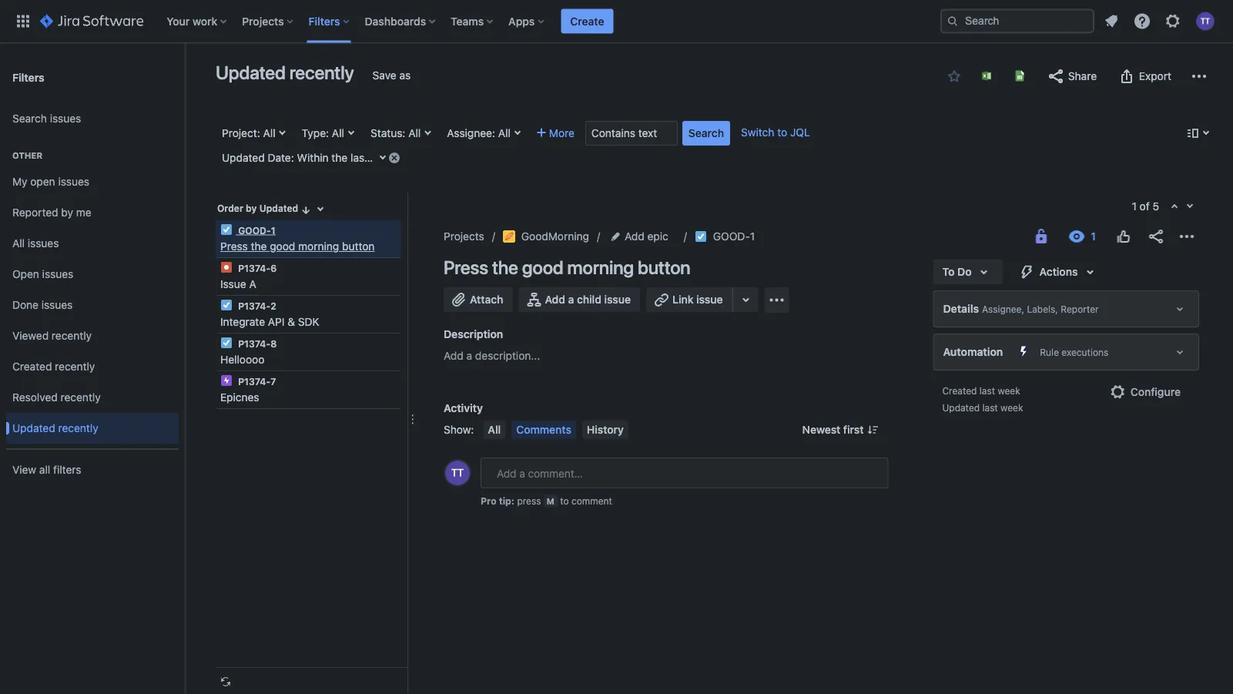 Task type: locate. For each thing, give the bounding box(es) containing it.
created inside other group
[[12, 360, 52, 373]]

projects for projects dropdown button
[[242, 15, 284, 27]]

status:
[[371, 127, 406, 139]]

recently down "resolved recently" "link"
[[58, 422, 98, 435]]

good- left copy link to issue image
[[713, 230, 750, 243]]

morning
[[298, 240, 339, 253], [567, 257, 634, 278]]

history
[[587, 423, 624, 436]]

press
[[220, 240, 248, 253], [444, 257, 488, 278]]

morning up child
[[567, 257, 634, 278]]

task image up helloooo
[[220, 337, 233, 349]]

the down "goodmorning" 'icon' on the left top
[[492, 257, 518, 278]]

0 horizontal spatial press the good morning button
[[220, 240, 375, 253]]

updated down the 'automation'
[[942, 402, 980, 413]]

good-1
[[236, 225, 275, 236], [713, 230, 755, 243]]

a left child
[[568, 293, 574, 306]]

open in microsoft excel image
[[981, 70, 993, 82]]

2 vertical spatial last
[[983, 402, 998, 413]]

issues up viewed recently at the top of page
[[41, 299, 73, 311]]

1
[[371, 151, 376, 164], [1132, 200, 1137, 213], [271, 225, 275, 236], [750, 230, 755, 243]]

to right m
[[560, 495, 569, 506]]

done
[[12, 299, 39, 311]]

recently inside "link"
[[61, 391, 101, 404]]

0 horizontal spatial button
[[342, 240, 375, 253]]

projects right work
[[242, 15, 284, 27]]

press the good morning button up 6
[[220, 240, 375, 253]]

comment
[[572, 495, 612, 506]]

0 horizontal spatial updated recently
[[12, 422, 98, 435]]

2 vertical spatial the
[[492, 257, 518, 278]]

a inside button
[[568, 293, 574, 306]]

0 vertical spatial updated recently
[[216, 62, 354, 83]]

1 vertical spatial to
[[560, 495, 569, 506]]

Search issues using keywords text field
[[585, 121, 678, 146]]

all up date:
[[263, 127, 275, 139]]

0 vertical spatial press
[[220, 240, 248, 253]]

1 horizontal spatial filters
[[309, 15, 340, 27]]

0 vertical spatial week
[[379, 151, 405, 164]]

project:
[[222, 127, 260, 139]]

created down viewed
[[12, 360, 52, 373]]

issues right "open"
[[58, 175, 89, 188]]

add app image
[[768, 291, 786, 309]]

epic
[[648, 230, 669, 243]]

projects
[[242, 15, 284, 27], [444, 230, 484, 243]]

actions button
[[1009, 260, 1109, 284]]

recently down filters "popup button"
[[289, 62, 354, 83]]

1 vertical spatial small image
[[300, 204, 312, 216]]

to
[[777, 126, 787, 139], [560, 495, 569, 506]]

press down task image in the left top of the page
[[220, 240, 248, 253]]

2 vertical spatial task image
[[220, 337, 233, 349]]

issue right child
[[604, 293, 631, 306]]

pro
[[481, 495, 497, 506]]

actions
[[1040, 265, 1078, 278]]

epic image
[[220, 374, 233, 387]]

p1374-
[[238, 263, 271, 273], [238, 300, 271, 311], [238, 338, 271, 349], [238, 376, 271, 387]]

0 horizontal spatial add
[[444, 349, 464, 362]]

to left jql
[[777, 126, 787, 139]]

p1374- for integrate api & sdk
[[238, 300, 271, 311]]

updated inside created last week updated last week
[[942, 402, 980, 413]]

updated recently down resolved recently
[[12, 422, 98, 435]]

good
[[270, 240, 295, 253], [522, 257, 564, 278]]

1 horizontal spatial add
[[545, 293, 565, 306]]

1 horizontal spatial good-
[[713, 230, 750, 243]]

press the good morning button down goodmorning
[[444, 257, 691, 278]]

all right show:
[[488, 423, 501, 436]]

link issue button
[[646, 287, 734, 312]]

filters up search issues in the left top of the page
[[12, 71, 44, 83]]

created down the 'automation'
[[942, 385, 977, 396]]

all issues
[[12, 237, 59, 250]]

good up 6
[[270, 240, 295, 253]]

assignee: all
[[447, 127, 511, 139]]

projects link
[[444, 227, 484, 246]]

add a description...
[[444, 349, 540, 362]]

press down projects link
[[444, 257, 488, 278]]

0 vertical spatial search
[[12, 112, 47, 125]]

the right the within
[[332, 151, 348, 164]]

add left epic
[[625, 230, 645, 243]]

projects inside dropdown button
[[242, 15, 284, 27]]

all for type: all
[[332, 127, 344, 139]]

1 vertical spatial created
[[942, 385, 977, 396]]

1 vertical spatial press the good morning button
[[444, 257, 691, 278]]

2 horizontal spatial add
[[625, 230, 645, 243]]

0 vertical spatial last
[[351, 151, 368, 164]]

by left "me"
[[61, 206, 73, 219]]

task image for integrate api & sdk
[[220, 299, 233, 311]]

1 vertical spatial press
[[444, 257, 488, 278]]

add a child issue button
[[519, 287, 640, 312]]

p1374- up helloooo
[[238, 338, 271, 349]]

all right status: at the top of the page
[[408, 127, 421, 139]]

created
[[12, 360, 52, 373], [942, 385, 977, 396]]

issue
[[604, 293, 631, 306], [696, 293, 723, 306]]

to do button
[[933, 260, 1003, 284]]

1 up 'link web pages and more' image
[[750, 230, 755, 243]]

1 horizontal spatial issue
[[696, 293, 723, 306]]

0 horizontal spatial small image
[[300, 204, 312, 216]]

0 horizontal spatial to
[[560, 495, 569, 506]]

assignee:
[[447, 127, 495, 139]]

small image right the order by updated
[[300, 204, 312, 216]]

updated recently
[[216, 62, 354, 83], [12, 422, 98, 435]]

task image down issue
[[220, 299, 233, 311]]

p1374- for issue a
[[238, 263, 271, 273]]

search button
[[682, 121, 730, 146]]

projects for projects link
[[444, 230, 484, 243]]

vote options: no one has voted for this issue yet. image
[[1115, 227, 1133, 246]]

4 p1374- from the top
[[238, 376, 271, 387]]

p1374- up epicnes
[[238, 376, 271, 387]]

2 vertical spatial add
[[444, 349, 464, 362]]

2 vertical spatial week
[[1001, 402, 1023, 413]]

comments
[[516, 423, 572, 436]]

banner containing your work
[[0, 0, 1233, 43]]

settings image
[[1164, 12, 1182, 30]]

updated recently down projects dropdown button
[[216, 62, 354, 83]]

assignee,
[[982, 303, 1025, 314]]

1 vertical spatial projects
[[444, 230, 484, 243]]

notifications image
[[1102, 12, 1121, 30]]

by inside other group
[[61, 206, 73, 219]]

dashboards button
[[360, 9, 442, 34]]

0 vertical spatial the
[[332, 151, 348, 164]]

remove criteria image
[[388, 151, 401, 164]]

Search field
[[941, 9, 1095, 34]]

banner
[[0, 0, 1233, 43]]

search for search issues
[[12, 112, 47, 125]]

1 horizontal spatial small image
[[948, 70, 961, 82]]

add down description
[[444, 349, 464, 362]]

other
[[12, 151, 42, 161]]

1 horizontal spatial button
[[638, 257, 691, 278]]

all right type:
[[332, 127, 344, 139]]

2
[[271, 300, 276, 311]]

search image
[[947, 15, 959, 27]]

created recently link
[[6, 351, 179, 382]]

menu bar
[[480, 421, 632, 439]]

automation element
[[933, 334, 1199, 371]]

2 p1374- from the top
[[238, 300, 271, 311]]

issues right open
[[42, 268, 73, 280]]

more button
[[531, 121, 581, 146]]

1 horizontal spatial press
[[444, 257, 488, 278]]

0 horizontal spatial issue
[[604, 293, 631, 306]]

1 horizontal spatial by
[[246, 203, 257, 214]]

search issues
[[12, 112, 81, 125]]

good- down the order by updated
[[238, 225, 271, 236]]

1 horizontal spatial good
[[522, 257, 564, 278]]

good-
[[238, 225, 271, 236], [713, 230, 750, 243]]

0 horizontal spatial created
[[12, 360, 52, 373]]

recently up created recently at the bottom of the page
[[52, 329, 92, 342]]

filters right projects dropdown button
[[309, 15, 340, 27]]

1 down 'order by updated' link
[[271, 225, 275, 236]]

p1374-8
[[236, 338, 277, 349]]

integrate api & sdk
[[220, 315, 320, 328]]

reported
[[12, 206, 58, 219]]

recently down created recently link
[[61, 391, 101, 404]]

p1374- for helloooo
[[238, 338, 271, 349]]

jira software image
[[40, 12, 143, 30], [40, 12, 143, 30]]

reporter
[[1061, 303, 1099, 314]]

all up open
[[12, 237, 25, 250]]

search left switch
[[689, 127, 724, 139]]

first
[[843, 423, 864, 436]]

1 vertical spatial good
[[522, 257, 564, 278]]

p1374- up "a"
[[238, 263, 271, 273]]

all inside other group
[[12, 237, 25, 250]]

2 issue from the left
[[696, 293, 723, 306]]

issue a
[[220, 278, 256, 290]]

date:
[[268, 151, 294, 164]]

add epic
[[625, 230, 669, 243]]

share image
[[1147, 227, 1165, 246]]

issue right link
[[696, 293, 723, 306]]

task image
[[695, 230, 707, 243], [220, 299, 233, 311], [220, 337, 233, 349]]

0 vertical spatial good
[[270, 240, 295, 253]]

morning down 'order by updated' link
[[298, 240, 339, 253]]

1 vertical spatial the
[[251, 240, 267, 253]]

1 horizontal spatial press the good morning button
[[444, 257, 691, 278]]

5
[[1153, 200, 1159, 213]]

1 horizontal spatial to
[[777, 126, 787, 139]]

0 horizontal spatial the
[[251, 240, 267, 253]]

1 left "remove criteria" image
[[371, 151, 376, 164]]

switch to jql link
[[741, 126, 810, 139]]

to do
[[942, 265, 972, 278]]

recently for updated recently link
[[58, 422, 98, 435]]

type: all
[[302, 127, 344, 139]]

open in google sheets image
[[1014, 70, 1026, 82]]

good-1 up 'link web pages and more' image
[[713, 230, 755, 243]]

updated recently link
[[6, 413, 179, 444]]

Add a comment… field
[[481, 458, 889, 488]]

newest first
[[802, 423, 864, 436]]

0 horizontal spatial projects
[[242, 15, 284, 27]]

1 horizontal spatial updated recently
[[216, 62, 354, 83]]

good-1 link
[[713, 227, 755, 246]]

teams
[[451, 15, 484, 27]]

issue
[[220, 278, 246, 290]]

1 horizontal spatial projects
[[444, 230, 484, 243]]

resolved
[[12, 391, 58, 404]]

open
[[12, 268, 39, 280]]

save as
[[373, 69, 411, 82]]

all right "assignee:"
[[498, 127, 511, 139]]

your work button
[[162, 9, 233, 34]]

1 vertical spatial week
[[998, 385, 1020, 396]]

task image left good-1 link
[[695, 230, 707, 243]]

issues for search issues
[[50, 112, 81, 125]]

add left child
[[545, 293, 565, 306]]

good-1 down the order by updated
[[236, 225, 275, 236]]

0 vertical spatial filters
[[309, 15, 340, 27]]

0 vertical spatial add
[[625, 230, 645, 243]]

good down goodmorning link
[[522, 257, 564, 278]]

created inside created last week updated last week
[[942, 385, 977, 396]]

configure
[[1131, 386, 1181, 398]]

updated down resolved at the left of page
[[12, 422, 55, 435]]

0 horizontal spatial by
[[61, 206, 73, 219]]

viewed recently link
[[6, 320, 179, 351]]

created for created last week updated last week
[[942, 385, 977, 396]]

0 vertical spatial projects
[[242, 15, 284, 27]]

not available - this is the first issue image
[[1169, 201, 1181, 213]]

recently
[[289, 62, 354, 83], [52, 329, 92, 342], [55, 360, 95, 373], [61, 391, 101, 404], [58, 422, 98, 435]]

a down description
[[466, 349, 472, 362]]

by right order
[[246, 203, 257, 214]]

bug image
[[220, 261, 233, 273]]

all inside button
[[488, 423, 501, 436]]

done issues
[[12, 299, 73, 311]]

add for add epic
[[625, 230, 645, 243]]

issues up open issues
[[28, 237, 59, 250]]

3 p1374- from the top
[[238, 338, 271, 349]]

details
[[943, 302, 979, 315]]

0 vertical spatial to
[[777, 126, 787, 139]]

search
[[12, 112, 47, 125], [689, 127, 724, 139]]

1 vertical spatial filters
[[12, 71, 44, 83]]

small image
[[948, 70, 961, 82], [300, 204, 312, 216]]

task image
[[220, 223, 233, 236]]

small image left the open in microsoft excel image
[[948, 70, 961, 82]]

view all filters
[[12, 463, 81, 476]]

1 vertical spatial add
[[545, 293, 565, 306]]

1 horizontal spatial search
[[689, 127, 724, 139]]

1 vertical spatial updated recently
[[12, 422, 98, 435]]

as
[[399, 69, 411, 82]]

last
[[351, 151, 368, 164], [980, 385, 995, 396], [983, 402, 998, 413]]

reported by me
[[12, 206, 91, 219]]

issues for all issues
[[28, 237, 59, 250]]

0 vertical spatial small image
[[948, 70, 961, 82]]

recently down viewed recently link
[[55, 360, 95, 373]]

add inside popup button
[[625, 230, 645, 243]]

all for assignee: all
[[498, 127, 511, 139]]

0 horizontal spatial a
[[466, 349, 472, 362]]

p1374- up integrate
[[238, 300, 271, 311]]

projects left "goodmorning" 'icon' on the left top
[[444, 230, 484, 243]]

show:
[[444, 423, 474, 436]]

switch
[[741, 126, 775, 139]]

updated recently inside other group
[[12, 422, 98, 435]]

primary element
[[9, 0, 941, 43]]

1 horizontal spatial created
[[942, 385, 977, 396]]

viewed recently
[[12, 329, 92, 342]]

1 p1374- from the top
[[238, 263, 271, 273]]

create
[[570, 15, 604, 27]]

1 vertical spatial search
[[689, 127, 724, 139]]

the up p1374-6
[[251, 240, 267, 253]]

add inside button
[[545, 293, 565, 306]]

1 vertical spatial morning
[[567, 257, 634, 278]]

0 vertical spatial a
[[568, 293, 574, 306]]

all for project: all
[[263, 127, 275, 139]]

issues up my open issues
[[50, 112, 81, 125]]

0 horizontal spatial search
[[12, 112, 47, 125]]

created for created recently
[[12, 360, 52, 373]]

recently for created recently link
[[55, 360, 95, 373]]

search inside button
[[689, 127, 724, 139]]

1 horizontal spatial a
[[568, 293, 574, 306]]

search up 'other'
[[12, 112, 47, 125]]

0 vertical spatial press the good morning button
[[220, 240, 375, 253]]

1 vertical spatial task image
[[220, 299, 233, 311]]

0 vertical spatial morning
[[298, 240, 339, 253]]

1 vertical spatial a
[[466, 349, 472, 362]]

0 vertical spatial created
[[12, 360, 52, 373]]



Task type: vqa. For each thing, say whether or not it's contained in the screenshot.
Details 'element'
yes



Task type: describe. For each thing, give the bounding box(es) containing it.
link
[[673, 293, 694, 306]]

all for status: all
[[408, 127, 421, 139]]

1 horizontal spatial morning
[[567, 257, 634, 278]]

dashboards
[[365, 15, 426, 27]]

order by updated link
[[216, 199, 314, 217]]

history button
[[582, 421, 628, 439]]

resolved recently link
[[6, 382, 179, 413]]

filters button
[[304, 9, 356, 34]]

executions
[[1062, 347, 1109, 357]]

share
[[1068, 70, 1097, 82]]

0 horizontal spatial good-1
[[236, 225, 275, 236]]

1 left of on the top right
[[1132, 200, 1137, 213]]

1 horizontal spatial the
[[332, 151, 348, 164]]

configure link
[[1100, 380, 1190, 404]]

your profile and settings image
[[1196, 12, 1215, 30]]

reported by me link
[[6, 197, 179, 228]]

link issue
[[673, 293, 723, 306]]

open issues link
[[6, 259, 179, 290]]

a for child
[[568, 293, 574, 306]]

sdk
[[298, 315, 320, 328]]

view
[[12, 463, 36, 476]]

apps
[[509, 15, 535, 27]]

to
[[942, 265, 955, 278]]

0 horizontal spatial good
[[270, 240, 295, 253]]

filters inside filters "popup button"
[[309, 15, 340, 27]]

export
[[1139, 70, 1172, 82]]

attach button
[[444, 287, 513, 312]]

0 horizontal spatial press
[[220, 240, 248, 253]]

save as button
[[365, 63, 418, 88]]

recently for viewed recently link
[[52, 329, 92, 342]]

help image
[[1133, 12, 1152, 30]]

projects button
[[237, 9, 299, 34]]

status: all
[[371, 127, 421, 139]]

goodmorning
[[521, 230, 589, 243]]

description
[[444, 328, 503, 340]]

profile image of terry turtle image
[[445, 461, 470, 485]]

by for order
[[246, 203, 257, 214]]

2 horizontal spatial the
[[492, 257, 518, 278]]

all issues link
[[6, 228, 179, 259]]

all button
[[483, 421, 505, 439]]

p1374-6
[[236, 263, 277, 273]]

work
[[193, 15, 217, 27]]

small image inside 'order by updated' link
[[300, 204, 312, 216]]

export button
[[1110, 64, 1179, 89]]

0 horizontal spatial good-
[[238, 225, 271, 236]]

link web pages and more image
[[737, 290, 755, 309]]

1 vertical spatial last
[[980, 385, 995, 396]]

newest first image
[[867, 424, 879, 436]]

goodmorning link
[[503, 227, 589, 246]]

task image for helloooo
[[220, 337, 233, 349]]

updated down project:
[[222, 151, 265, 164]]

all
[[39, 463, 50, 476]]

by for reported
[[61, 206, 73, 219]]

me
[[76, 206, 91, 219]]

recently for "resolved recently" "link"
[[61, 391, 101, 404]]

goodmorning image
[[503, 230, 515, 243]]

m
[[547, 496, 555, 506]]

1 of 5
[[1132, 200, 1159, 213]]

newest first button
[[793, 421, 889, 439]]

&
[[288, 315, 295, 328]]

do
[[958, 265, 972, 278]]

search issues link
[[6, 103, 179, 134]]

8
[[271, 338, 277, 349]]

add epic button
[[608, 227, 673, 246]]

a
[[249, 278, 256, 290]]

updated down projects dropdown button
[[216, 62, 286, 83]]

type:
[[302, 127, 329, 139]]

newest
[[802, 423, 841, 436]]

open
[[30, 175, 55, 188]]

details element
[[933, 290, 1199, 327]]

labels,
[[1027, 303, 1058, 314]]

viewed
[[12, 329, 49, 342]]

activity
[[444, 402, 483, 414]]

save
[[373, 69, 396, 82]]

issues for done issues
[[41, 299, 73, 311]]

last for the
[[351, 151, 368, 164]]

appswitcher icon image
[[14, 12, 32, 30]]

updated inside other group
[[12, 422, 55, 435]]

1 issue from the left
[[604, 293, 631, 306]]

integrate
[[220, 315, 265, 328]]

updated right order
[[259, 203, 298, 214]]

a for description...
[[466, 349, 472, 362]]

created last week updated last week
[[942, 385, 1023, 413]]

add for add a description...
[[444, 349, 464, 362]]

6
[[271, 263, 277, 273]]

share link
[[1039, 64, 1105, 89]]

open issues
[[12, 268, 73, 280]]

pro tip: press m to comment
[[481, 495, 612, 506]]

copy link to issue image
[[752, 230, 764, 242]]

add for add a child issue
[[545, 293, 565, 306]]

actions image
[[1178, 227, 1196, 246]]

done issues link
[[6, 290, 179, 320]]

last for updated
[[983, 402, 998, 413]]

sidebar navigation image
[[168, 62, 202, 92]]

my open issues link
[[6, 166, 179, 197]]

rule
[[1040, 347, 1059, 357]]

helloooo
[[220, 353, 264, 366]]

filters
[[53, 463, 81, 476]]

epicnes
[[220, 391, 259, 404]]

resolved recently
[[12, 391, 101, 404]]

0 vertical spatial button
[[342, 240, 375, 253]]

0 horizontal spatial morning
[[298, 240, 339, 253]]

child
[[577, 293, 602, 306]]

search for search
[[689, 127, 724, 139]]

p1374-2
[[236, 300, 276, 311]]

updated date: within the last 1 week
[[222, 151, 405, 164]]

menu bar containing all
[[480, 421, 632, 439]]

p1374- for epicnes
[[238, 376, 271, 387]]

1 vertical spatial button
[[638, 257, 691, 278]]

comments button
[[512, 421, 576, 439]]

0 vertical spatial task image
[[695, 230, 707, 243]]

next issue 'p1374-6' ( type 'j' ) image
[[1184, 200, 1196, 213]]

1 horizontal spatial good-1
[[713, 230, 755, 243]]

attach
[[470, 293, 503, 306]]

your
[[167, 15, 190, 27]]

teams button
[[446, 9, 499, 34]]

other group
[[6, 134, 179, 448]]

issues for open issues
[[42, 268, 73, 280]]

my open issues
[[12, 175, 89, 188]]

your work
[[167, 15, 217, 27]]

0 horizontal spatial filters
[[12, 71, 44, 83]]

of
[[1140, 200, 1150, 213]]

switch to jql
[[741, 126, 810, 139]]

p1374-7
[[236, 376, 276, 387]]



